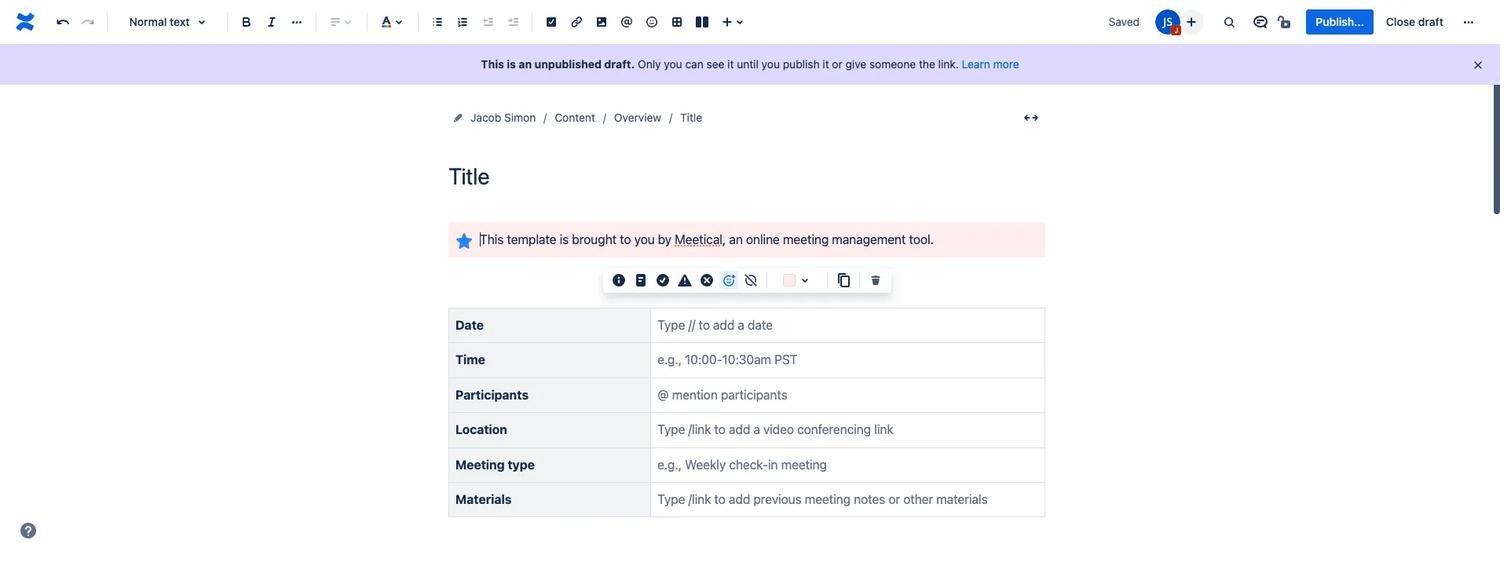 Task type: vqa. For each thing, say whether or not it's contained in the screenshot.
by
yes



Task type: locate. For each thing, give the bounding box(es) containing it.
normal
[[129, 15, 167, 28]]

Give this page a title text field
[[449, 163, 1046, 189]]

1 horizontal spatial is
[[560, 233, 569, 247]]

saved
[[1109, 15, 1140, 28]]

give
[[846, 57, 867, 71]]

1 horizontal spatial an
[[729, 233, 743, 247]]

this
[[481, 57, 504, 71], [480, 233, 504, 247]]

0 horizontal spatial it
[[728, 57, 734, 71]]

you left can
[[664, 57, 682, 71]]

learn more link
[[962, 57, 1019, 71]]

publish
[[783, 57, 820, 71]]

this for this template is brought to you by meetical, an online meeting management tool.
[[480, 233, 504, 247]]

it right the see
[[728, 57, 734, 71]]

learn
[[962, 57, 991, 71]]

0 horizontal spatial an
[[519, 57, 532, 71]]

an
[[519, 57, 532, 71], [729, 233, 743, 247]]

0 horizontal spatial you
[[634, 233, 655, 247]]

an left unpublished at the left of page
[[519, 57, 532, 71]]

by
[[658, 233, 672, 247]]

bold ⌘b image
[[237, 13, 256, 31]]

online
[[746, 233, 780, 247]]

this down outdent ⇧tab icon on the left of the page
[[481, 57, 504, 71]]

meeting
[[456, 458, 505, 472]]

this inside the main content area, start typing to enter text. 'text field'
[[480, 233, 504, 247]]

publish...
[[1316, 15, 1365, 28]]

bullet list ⌘⇧8 image
[[428, 13, 447, 31]]

meeting type
[[456, 458, 535, 472]]

Main content area, start typing to enter text. text field
[[439, 222, 1055, 563]]

you
[[664, 57, 682, 71], [762, 57, 780, 71], [634, 233, 655, 247]]

management
[[832, 233, 906, 247]]

success image
[[654, 271, 673, 290]]

confluence image
[[13, 9, 38, 35], [13, 9, 38, 35]]

1 vertical spatial this
[[480, 233, 504, 247]]

you right to
[[634, 233, 655, 247]]

location
[[456, 423, 507, 437]]

1 horizontal spatial it
[[823, 57, 829, 71]]

date
[[456, 318, 484, 332]]

0 vertical spatial is
[[507, 57, 516, 71]]

template
[[507, 233, 557, 247]]

content
[[555, 111, 595, 124]]

see
[[707, 57, 725, 71]]

redo ⌘⇧z image
[[79, 13, 97, 31]]

only
[[638, 57, 661, 71]]

it
[[728, 57, 734, 71], [823, 57, 829, 71]]

help image
[[19, 522, 38, 541]]

is
[[507, 57, 516, 71], [560, 233, 569, 247]]

overview link
[[614, 108, 662, 127]]

it left the or
[[823, 57, 829, 71]]

layouts image
[[693, 13, 712, 31]]

2 horizontal spatial you
[[762, 57, 780, 71]]

:blue_star: image
[[456, 233, 472, 249], [456, 233, 472, 249]]

until
[[737, 57, 759, 71]]

the
[[919, 57, 936, 71]]

normal text button
[[114, 5, 221, 39]]

close draft
[[1387, 15, 1444, 28]]

meetical,
[[675, 233, 726, 247]]

note image
[[632, 271, 651, 290]]

is left brought
[[560, 233, 569, 247]]

1 vertical spatial an
[[729, 233, 743, 247]]

link.
[[939, 57, 959, 71]]

action item image
[[542, 13, 561, 31]]

more image
[[1460, 13, 1479, 31]]

jacob
[[471, 111, 501, 124]]

numbered list ⌘⇧7 image
[[453, 13, 472, 31]]

unpublished
[[535, 57, 602, 71]]

info image
[[610, 271, 629, 290]]

is down indent tab image at the top left of the page
[[507, 57, 516, 71]]

brought
[[572, 233, 617, 247]]

text
[[170, 15, 190, 28]]

this left template
[[480, 233, 504, 247]]

0 vertical spatial this
[[481, 57, 504, 71]]

invite to edit image
[[1183, 12, 1202, 31]]

you right until
[[762, 57, 780, 71]]

1 vertical spatial is
[[560, 233, 569, 247]]

type
[[508, 458, 535, 472]]

an left 'online'
[[729, 233, 743, 247]]

draft
[[1419, 15, 1444, 28]]

can
[[685, 57, 704, 71]]

publish... button
[[1307, 9, 1374, 35]]



Task type: describe. For each thing, give the bounding box(es) containing it.
dismiss image
[[1472, 59, 1485, 71]]

simon
[[504, 111, 536, 124]]

materials
[[456, 493, 512, 507]]

background color image
[[796, 271, 815, 290]]

time
[[456, 353, 485, 367]]

find and replace image
[[1220, 13, 1239, 31]]

more
[[994, 57, 1019, 71]]

make page full-width image
[[1022, 108, 1041, 127]]

copy image
[[834, 271, 853, 290]]

meeting
[[783, 233, 829, 247]]

0 horizontal spatial is
[[507, 57, 516, 71]]

outdent ⇧tab image
[[478, 13, 497, 31]]

jacob simon image
[[1156, 9, 1181, 35]]

comment icon image
[[1252, 13, 1271, 31]]

an inside the main content area, start typing to enter text. 'text field'
[[729, 233, 743, 247]]

0 vertical spatial an
[[519, 57, 532, 71]]

jacob simon link
[[471, 108, 536, 127]]

or
[[832, 57, 843, 71]]

this is an unpublished draft. only you can see it until you publish it or give someone the link. learn more
[[481, 57, 1019, 71]]

undo ⌘z image
[[53, 13, 72, 31]]

1 it from the left
[[728, 57, 734, 71]]

close draft button
[[1377, 9, 1453, 35]]

link image
[[567, 13, 586, 31]]

table image
[[668, 13, 687, 31]]

warning image
[[676, 271, 695, 290]]

close
[[1387, 15, 1416, 28]]

you inside the main content area, start typing to enter text. 'text field'
[[634, 233, 655, 247]]

move this page image
[[452, 112, 464, 124]]

draft.
[[604, 57, 635, 71]]

title
[[680, 111, 703, 124]]

mention image
[[618, 13, 636, 31]]

overview
[[614, 111, 662, 124]]

1 horizontal spatial you
[[664, 57, 682, 71]]

title link
[[680, 108, 703, 127]]

emoji image
[[643, 13, 662, 31]]

content link
[[555, 108, 595, 127]]

normal text
[[129, 15, 190, 28]]

more formatting image
[[288, 13, 306, 31]]

someone
[[870, 57, 916, 71]]

add image, video, or file image
[[592, 13, 611, 31]]

indent tab image
[[504, 13, 522, 31]]

this template is brought to you by meetical, an online meeting management tool.
[[480, 233, 934, 247]]

error image
[[698, 271, 717, 290]]

no restrictions image
[[1277, 13, 1296, 31]]

tool.
[[909, 233, 934, 247]]

is inside the main content area, start typing to enter text. 'text field'
[[560, 233, 569, 247]]

this for this is an unpublished draft. only you can see it until you publish it or give someone the link. learn more
[[481, 57, 504, 71]]

editor add emoji image
[[720, 271, 738, 290]]

remove emoji image
[[742, 271, 760, 290]]

jacob simon
[[471, 111, 536, 124]]

participants
[[456, 388, 529, 402]]

italic ⌘i image
[[262, 13, 281, 31]]

2 it from the left
[[823, 57, 829, 71]]

remove image
[[867, 271, 885, 290]]

to
[[620, 233, 631, 247]]



